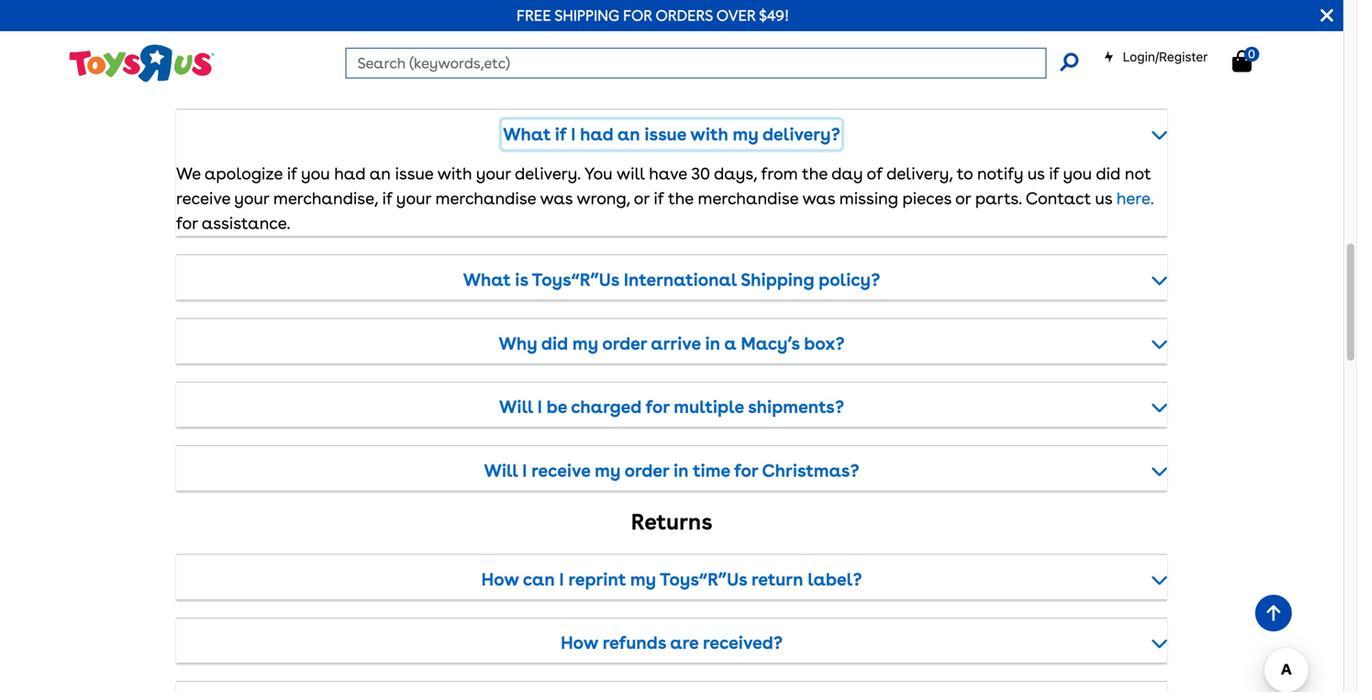 Task type: describe. For each thing, give the bounding box(es) containing it.
will i be charged for multiple shipments?
[[499, 397, 844, 417]]

notify
[[977, 164, 1024, 184]]

login/register
[[1123, 49, 1208, 64]]

here. for assistance.
[[176, 189, 1154, 233]]

0 vertical spatial the
[[802, 164, 828, 184]]

issue inside the we apologize if you had an issue with your delivery. you will have 30 days, from the day of delivery, to notify us if you did not receive your merchandise, if your merchandise was wrong, or if the merchandise was missing pieces or parts. contact us
[[395, 164, 434, 184]]

is
[[515, 269, 528, 290]]

if up merchandise,
[[287, 164, 297, 184]]

1 you from the left
[[301, 164, 330, 184]]

for
[[623, 6, 652, 24]]

what is toys"r"us international shipping policy?
[[463, 269, 880, 290]]

box?
[[804, 333, 845, 354]]

1 vertical spatial order
[[625, 460, 669, 481]]

2 merchandise from the left
[[698, 189, 799, 208]]

free
[[517, 6, 551, 24]]

will for will i be charged for multiple shipments?
[[499, 397, 533, 417]]

my up days, at the right
[[733, 124, 759, 145]]

free shipping for orders over $49! link
[[517, 6, 789, 24]]

how for how refunds are received?
[[561, 633, 598, 653]]

assistance.
[[202, 213, 290, 233]]

delivery.
[[515, 164, 581, 184]]

label?
[[808, 569, 862, 589]]

1 merchandise from the left
[[435, 189, 536, 208]]

1 was from the left
[[540, 189, 573, 208]]

1 horizontal spatial us
[[1095, 189, 1113, 208]]

0 horizontal spatial the
[[668, 189, 694, 208]]

shopping bag image
[[1233, 50, 1252, 72]]

how refunds are received?
[[561, 633, 783, 653]]

1 horizontal spatial with
[[690, 124, 729, 145]]

christmas?
[[762, 460, 860, 481]]

in for time
[[674, 460, 689, 481]]

0 vertical spatial had
[[580, 124, 614, 145]]

how refunds are received? link
[[176, 628, 1167, 658]]

shipping
[[555, 6, 620, 24]]

2 or from the left
[[956, 189, 971, 208]]

here.
[[1117, 189, 1154, 208]]

orders
[[656, 6, 713, 24]]

multiple
[[674, 397, 744, 417]]

0 vertical spatial toys"r"us
[[532, 269, 620, 290]]

wrong,
[[577, 189, 630, 208]]

will i receive my order in time for christmas? link
[[176, 456, 1167, 486]]

days,
[[714, 164, 757, 184]]

arrive
[[651, 333, 701, 354]]

what if i had an issue with my delivery? link
[[176, 120, 1167, 149]]

here. link
[[1117, 189, 1154, 208]]

merchandise,
[[273, 189, 378, 208]]

over
[[717, 6, 756, 24]]

shipments?
[[748, 397, 844, 417]]

1 horizontal spatial for
[[646, 397, 670, 417]]

how can i reprint my toys"r"us return label?
[[481, 569, 862, 589]]

have
[[649, 164, 687, 184]]

if down have
[[654, 189, 664, 208]]

2 horizontal spatial your
[[476, 164, 511, 184]]

0 link
[[1233, 47, 1271, 73]]

if up delivery. at the top of page
[[555, 124, 567, 145]]

will i receive my order in time for christmas?
[[484, 460, 860, 481]]

my up charged
[[573, 333, 598, 354]]

not
[[1125, 164, 1151, 184]]

an inside what if i had an issue with my delivery? link
[[618, 124, 640, 145]]

why did my order arrive in a macy's box?
[[499, 333, 845, 354]]

parts.
[[975, 189, 1022, 208]]

time
[[693, 460, 730, 481]]

login/register button
[[1104, 48, 1208, 66]]

how can i reprint my toys"r"us return label? link
[[176, 565, 1167, 594]]

refunds
[[603, 633, 666, 653]]



Task type: locate. For each thing, give the bounding box(es) containing it.
or
[[634, 189, 650, 208], [956, 189, 971, 208]]

in left time
[[674, 460, 689, 481]]

1 vertical spatial how
[[561, 633, 598, 653]]

1 vertical spatial an
[[370, 164, 391, 184]]

did inside the we apologize if you had an issue with your delivery. you will have 30 days, from the day of delivery, to notify us if you did not receive your merchandise, if your merchandise was wrong, or if the merchandise was missing pieces or parts. contact us
[[1096, 164, 1121, 184]]

receive inside the we apologize if you had an issue with your delivery. you will have 30 days, from the day of delivery, to notify us if you did not receive your merchandise, if your merchandise was wrong, or if the merchandise was missing pieces or parts. contact us
[[176, 189, 230, 208]]

receive down be
[[531, 460, 591, 481]]

1 vertical spatial with
[[437, 164, 472, 184]]

free shipping for orders over $49!
[[517, 6, 789, 24]]

1 vertical spatial receive
[[531, 460, 591, 481]]

had up merchandise,
[[334, 164, 366, 184]]

what up delivery. at the top of page
[[503, 124, 551, 145]]

my right reprint
[[630, 569, 656, 589]]

you up contact
[[1063, 164, 1092, 184]]

0 vertical spatial will
[[499, 397, 533, 417]]

why did my order arrive in a macy's box? link
[[176, 329, 1167, 358]]

in for a
[[705, 333, 721, 354]]

0 vertical spatial receive
[[176, 189, 230, 208]]

pieces
[[903, 189, 952, 208]]

1 vertical spatial the
[[668, 189, 694, 208]]

had up you
[[580, 124, 614, 145]]

an inside the we apologize if you had an issue with your delivery. you will have 30 days, from the day of delivery, to notify us if you did not receive your merchandise, if your merchandise was wrong, or if the merchandise was missing pieces or parts. contact us
[[370, 164, 391, 184]]

for right time
[[734, 460, 758, 481]]

0 horizontal spatial had
[[334, 164, 366, 184]]

will
[[617, 164, 645, 184]]

how left can
[[481, 569, 519, 589]]

or down will
[[634, 189, 650, 208]]

1 vertical spatial for
[[646, 397, 670, 417]]

apologize
[[205, 164, 283, 184]]

1 or from the left
[[634, 189, 650, 208]]

an up will
[[618, 124, 640, 145]]

0 vertical spatial for
[[176, 213, 198, 233]]

1 horizontal spatial how
[[561, 633, 598, 653]]

0 horizontal spatial how
[[481, 569, 519, 589]]

what is toys"r"us international shipping policy? link
[[176, 265, 1167, 295]]

your left delivery. at the top of page
[[476, 164, 511, 184]]

an up merchandise,
[[370, 164, 391, 184]]

0 horizontal spatial with
[[437, 164, 472, 184]]

1 horizontal spatial did
[[1096, 164, 1121, 184]]

1 horizontal spatial an
[[618, 124, 640, 145]]

will i be charged for multiple shipments? link
[[176, 393, 1167, 422]]

merchandise down delivery. at the top of page
[[435, 189, 536, 208]]

you up merchandise,
[[301, 164, 330, 184]]

for inside here. for assistance.
[[176, 213, 198, 233]]

2 was from the left
[[803, 189, 835, 208]]

0 horizontal spatial an
[[370, 164, 391, 184]]

what for what if i had an issue with my delivery?
[[503, 124, 551, 145]]

received?
[[703, 633, 783, 653]]

what for what is toys"r"us international shipping policy?
[[463, 269, 511, 290]]

did right 'why'
[[541, 333, 568, 354]]

order up returns
[[625, 460, 669, 481]]

toys"r"us
[[532, 269, 620, 290], [660, 569, 747, 589]]

your
[[476, 164, 511, 184], [234, 189, 269, 208], [396, 189, 431, 208]]

0 horizontal spatial for
[[176, 213, 198, 233]]

returns
[[631, 509, 713, 535]]

what if i had an issue with my delivery?
[[503, 124, 841, 145]]

0 vertical spatial how
[[481, 569, 519, 589]]

missing
[[840, 189, 898, 208]]

delivery,
[[887, 164, 953, 184]]

us
[[1028, 164, 1045, 184], [1095, 189, 1113, 208]]

if
[[555, 124, 567, 145], [287, 164, 297, 184], [1049, 164, 1059, 184], [382, 189, 393, 208], [654, 189, 664, 208]]

you
[[585, 164, 613, 184]]

will
[[499, 397, 533, 417], [484, 460, 518, 481]]

1 vertical spatial what
[[463, 269, 511, 290]]

1 horizontal spatial you
[[1063, 164, 1092, 184]]

0 vertical spatial us
[[1028, 164, 1045, 184]]

1 horizontal spatial your
[[396, 189, 431, 208]]

your right merchandise,
[[396, 189, 431, 208]]

0 vertical spatial with
[[690, 124, 729, 145]]

an
[[618, 124, 640, 145], [370, 164, 391, 184]]

0 horizontal spatial was
[[540, 189, 573, 208]]

issue
[[645, 124, 686, 145], [395, 164, 434, 184]]

1 horizontal spatial or
[[956, 189, 971, 208]]

1 horizontal spatial was
[[803, 189, 835, 208]]

1 vertical spatial us
[[1095, 189, 1113, 208]]

merchandise
[[435, 189, 536, 208], [698, 189, 799, 208]]

us up contact
[[1028, 164, 1045, 184]]

how for how can i reprint my toys"r"us return label?
[[481, 569, 519, 589]]

return
[[752, 569, 804, 589]]

$49!
[[759, 6, 789, 24]]

0 horizontal spatial issue
[[395, 164, 434, 184]]

close button image
[[1321, 6, 1334, 26]]

0 horizontal spatial us
[[1028, 164, 1045, 184]]

2 vertical spatial for
[[734, 460, 758, 481]]

the down have
[[668, 189, 694, 208]]

1 horizontal spatial merchandise
[[698, 189, 799, 208]]

of
[[867, 164, 883, 184]]

None search field
[[346, 48, 1079, 78]]

my
[[733, 124, 759, 145], [573, 333, 598, 354], [595, 460, 621, 481], [630, 569, 656, 589]]

for left multiple
[[646, 397, 670, 417]]

0 vertical spatial an
[[618, 124, 640, 145]]

your up assistance.
[[234, 189, 269, 208]]

30
[[691, 164, 710, 184]]

will for will i receive my order in time for christmas?
[[484, 460, 518, 481]]

macy's
[[741, 333, 800, 354]]

with
[[690, 124, 729, 145], [437, 164, 472, 184]]

my down charged
[[595, 460, 621, 481]]

0 horizontal spatial or
[[634, 189, 650, 208]]

was down delivery. at the top of page
[[540, 189, 573, 208]]

1 horizontal spatial receive
[[531, 460, 591, 481]]

1 vertical spatial in
[[674, 460, 689, 481]]

are
[[670, 633, 699, 653]]

the left day
[[802, 164, 828, 184]]

reprint
[[569, 569, 626, 589]]

toys"r"us right is
[[532, 269, 620, 290]]

a
[[724, 333, 737, 354]]

1 vertical spatial had
[[334, 164, 366, 184]]

order
[[602, 333, 647, 354], [625, 460, 669, 481]]

i
[[571, 124, 576, 145], [537, 397, 542, 417], [522, 460, 527, 481], [559, 569, 564, 589]]

us left here.
[[1095, 189, 1113, 208]]

Enter Keyword or Item No. search field
[[346, 48, 1047, 78]]

from
[[761, 164, 798, 184]]

0 vertical spatial what
[[503, 124, 551, 145]]

0 horizontal spatial receive
[[176, 189, 230, 208]]

1 horizontal spatial in
[[705, 333, 721, 354]]

0 horizontal spatial did
[[541, 333, 568, 354]]

2 horizontal spatial for
[[734, 460, 758, 481]]

0 vertical spatial did
[[1096, 164, 1121, 184]]

1 horizontal spatial toys"r"us
[[660, 569, 747, 589]]

how
[[481, 569, 519, 589], [561, 633, 598, 653]]

be
[[547, 397, 567, 417]]

1 horizontal spatial issue
[[645, 124, 686, 145]]

if right merchandise,
[[382, 189, 393, 208]]

0 vertical spatial in
[[705, 333, 721, 354]]

for down we
[[176, 213, 198, 233]]

toys r us image
[[68, 43, 214, 84]]

delivery?
[[763, 124, 841, 145]]

day
[[832, 164, 863, 184]]

can
[[523, 569, 555, 589]]

contact
[[1026, 189, 1091, 208]]

1 horizontal spatial had
[[580, 124, 614, 145]]

was down day
[[803, 189, 835, 208]]

did
[[1096, 164, 1121, 184], [541, 333, 568, 354]]

receive
[[176, 189, 230, 208], [531, 460, 591, 481]]

had
[[580, 124, 614, 145], [334, 164, 366, 184]]

why
[[499, 333, 537, 354]]

1 horizontal spatial the
[[802, 164, 828, 184]]

had inside the we apologize if you had an issue with your delivery. you will have 30 days, from the day of delivery, to notify us if you did not receive your merchandise, if your merchandise was wrong, or if the merchandise was missing pieces or parts. contact us
[[334, 164, 366, 184]]

0 horizontal spatial toys"r"us
[[532, 269, 620, 290]]

order left the arrive
[[602, 333, 647, 354]]

international
[[624, 269, 737, 290]]

toys"r"us down returns
[[660, 569, 747, 589]]

1 vertical spatial did
[[541, 333, 568, 354]]

0 horizontal spatial you
[[301, 164, 330, 184]]

did inside why did my order arrive in a macy's box? link
[[541, 333, 568, 354]]

0 horizontal spatial your
[[234, 189, 269, 208]]

in left a
[[705, 333, 721, 354]]

to
[[957, 164, 973, 184]]

2 you from the left
[[1063, 164, 1092, 184]]

0
[[1248, 47, 1256, 61]]

we apologize if you had an issue with your delivery. you will have 30 days, from the day of delivery, to notify us if you did not receive your merchandise, if your merchandise was wrong, or if the merchandise was missing pieces or parts. contact us
[[176, 164, 1151, 208]]

we
[[176, 164, 201, 184]]

how left refunds
[[561, 633, 598, 653]]

merchandise down days, at the right
[[698, 189, 799, 208]]

what left is
[[463, 269, 511, 290]]

1 vertical spatial toys"r"us
[[660, 569, 747, 589]]

0 horizontal spatial in
[[674, 460, 689, 481]]

1 vertical spatial issue
[[395, 164, 434, 184]]

was
[[540, 189, 573, 208], [803, 189, 835, 208]]

if up contact
[[1049, 164, 1059, 184]]

what
[[503, 124, 551, 145], [463, 269, 511, 290]]

with inside the we apologize if you had an issue with your delivery. you will have 30 days, from the day of delivery, to notify us if you did not receive your merchandise, if your merchandise was wrong, or if the merchandise was missing pieces or parts. contact us
[[437, 164, 472, 184]]

0 vertical spatial issue
[[645, 124, 686, 145]]

0 horizontal spatial merchandise
[[435, 189, 536, 208]]

charged
[[571, 397, 642, 417]]

shipping
[[741, 269, 814, 290]]

the
[[802, 164, 828, 184], [668, 189, 694, 208]]

did left not on the right top of the page
[[1096, 164, 1121, 184]]

1 vertical spatial will
[[484, 460, 518, 481]]

you
[[301, 164, 330, 184], [1063, 164, 1092, 184]]

policy?
[[819, 269, 880, 290]]

receive down we
[[176, 189, 230, 208]]

or down to
[[956, 189, 971, 208]]

in
[[705, 333, 721, 354], [674, 460, 689, 481]]

0 vertical spatial order
[[602, 333, 647, 354]]

for
[[176, 213, 198, 233], [646, 397, 670, 417], [734, 460, 758, 481]]



Task type: vqa. For each thing, say whether or not it's contained in the screenshot.
FREE SHIPPING FOR ORDERS OVER $49! link
yes



